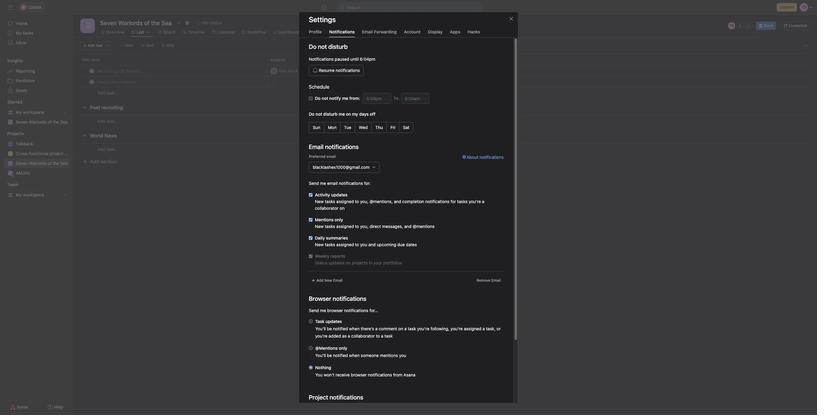 Task type: describe. For each thing, give the bounding box(es) containing it.
invite button
[[6, 402, 32, 413]]

there's
[[361, 327, 374, 332]]

1 vertical spatial email
[[327, 181, 338, 186]]

collapse task list for this section image for post recruiting
[[82, 105, 87, 110]]

list image
[[84, 22, 91, 30]]

workspace for the my workspace link within the starred element
[[23, 110, 44, 115]]

email forwarding
[[362, 29, 397, 34]]

files link
[[340, 29, 354, 36]]

on left my
[[346, 112, 351, 117]]

hide sidebar image
[[8, 5, 13, 10]]

notifications button
[[329, 29, 355, 37]]

add task button
[[80, 41, 106, 50]]

add task… button for recruiting
[[97, 118, 118, 125]]

for…
[[370, 308, 378, 314]]

cross-functional project plan
[[16, 151, 73, 156]]

project notifications
[[309, 395, 364, 402]]

my tasks link
[[4, 28, 69, 38]]

direct
[[370, 224, 381, 229]]

due date
[[307, 57, 322, 62]]

to:
[[394, 96, 400, 101]]

fri
[[391, 125, 396, 130]]

a down comment
[[381, 334, 384, 339]]

remove from starred image
[[185, 20, 190, 25]]

Do not notify me from: checkbox
[[309, 97, 313, 100]]

cross-
[[16, 151, 29, 156]]

completed image
[[88, 78, 96, 86]]

6:04pm
[[360, 57, 376, 62]]

add new email
[[317, 279, 343, 283]]

overview
[[106, 30, 125, 35]]

starred button
[[0, 99, 22, 105]]

1 vertical spatial task
[[408, 327, 416, 332]]

from
[[393, 373, 403, 378]]

to for only
[[355, 224, 359, 229]]

portfolios
[[384, 261, 402, 266]]

add task… row for world news
[[73, 144, 818, 155]]

do not disturb
[[309, 43, 348, 50]]

weekly reports status updates on projects in your portfolios
[[315, 254, 402, 266]]

add task… row for post recruiting
[[73, 115, 818, 127]]

send me browser notifications for…
[[309, 308, 378, 314]]

of for 2nd the seven warlords of the sea link from the bottom of the page
[[48, 120, 52, 125]]

a right as in the left of the page
[[348, 334, 350, 339]]

starred
[[7, 99, 22, 105]]

add down post recruiting "button"
[[97, 118, 105, 124]]

Assign HQ locations text field
[[96, 79, 138, 85]]

on inside weekly reports status updates on projects in your portfolios
[[346, 261, 351, 266]]

reports
[[331, 254, 346, 259]]

mon
[[328, 125, 337, 130]]

task… inside header untitled section tree grid
[[106, 90, 118, 96]]

account button
[[404, 29, 421, 37]]

not for notify
[[322, 96, 328, 101]]

when for someone
[[349, 353, 360, 359]]

you inside @mentions only you'll be notified when someone mentions you
[[399, 353, 406, 359]]

send for send me browser notifications for…
[[309, 308, 319, 314]]

do not disturb me on my days off
[[309, 112, 376, 117]]

teams element
[[0, 179, 73, 201]]

world
[[90, 133, 103, 139]]

daily summaries new tasks assigned to you and upcoming due dates
[[315, 236, 417, 248]]

mentions
[[315, 217, 334, 223]]

goals link
[[4, 86, 69, 96]]

email inside email forwarding 'button'
[[362, 29, 373, 34]]

resume
[[319, 68, 335, 73]]

to for updates
[[355, 199, 359, 204]]

assigned for summaries
[[337, 242, 354, 248]]

disturb
[[323, 112, 338, 117]]

comment
[[379, 327, 397, 332]]

functional
[[29, 151, 49, 156]]

@mentions,
[[370, 199, 393, 204]]

upcoming
[[377, 242, 397, 248]]

hacks
[[468, 29, 480, 34]]

send me email notifications for:
[[309, 181, 371, 186]]

add task… button inside header untitled section tree grid
[[97, 90, 118, 96]]

updates for activity updates
[[331, 193, 348, 198]]

for
[[451, 199, 456, 204]]

to for summaries
[[355, 242, 359, 248]]

apps
[[450, 29, 461, 34]]

as
[[342, 334, 347, 339]]

seven warlords of the sea for 2nd the seven warlords of the sea link from the bottom of the page
[[16, 120, 68, 125]]

projects
[[7, 131, 24, 136]]

add task… button for news
[[97, 146, 118, 153]]

a right comment
[[405, 327, 407, 332]]

notified for updates
[[333, 327, 348, 332]]

gantt
[[366, 30, 377, 35]]

amjad link
[[4, 169, 69, 178]]

updates for task updates
[[326, 319, 342, 325]]

email forwarding button
[[362, 29, 397, 37]]

assigned inside task updates you'll be notified when there's a comment on a task you're following, you're assigned a task, or you're added as a collaborator to a task
[[464, 327, 482, 332]]

gantt link
[[361, 29, 377, 36]]

preferred
[[309, 155, 326, 159]]

sat
[[403, 125, 410, 130]]

notifications left for:
[[339, 181, 363, 186]]

task… for news
[[106, 147, 118, 152]]

close image
[[509, 16, 514, 21]]

tasks right for
[[458, 199, 468, 204]]

only for mentions only
[[335, 217, 343, 223]]

my workspace link inside starred element
[[4, 108, 69, 117]]

tb inside row
[[272, 69, 276, 73]]

remove email
[[477, 279, 501, 283]]

and inside activity updates new tasks assigned to you, @mentions, and completion notifications for tasks you're a collaborator on
[[394, 199, 401, 204]]

0 vertical spatial email
[[327, 155, 336, 159]]

notifications for notifications
[[329, 29, 355, 34]]

row containing tb
[[73, 65, 818, 77]]

list
[[137, 30, 144, 35]]

starred element
[[0, 97, 73, 128]]

2 horizontal spatial you're
[[451, 327, 463, 332]]

thu
[[376, 125, 383, 130]]

talkback
[[16, 141, 33, 147]]

me from:
[[342, 96, 360, 101]]

my for the my workspace link within the teams element
[[16, 193, 22, 198]]

notifications right about
[[480, 155, 504, 160]]

due
[[307, 57, 313, 62]]

insights
[[7, 58, 23, 63]]

do for do not disturb
[[309, 43, 317, 50]]

row containing task name
[[73, 54, 818, 65]]

plan
[[65, 151, 73, 156]]

files
[[345, 30, 354, 35]]

new inside add new email "button"
[[325, 279, 332, 283]]

tb button
[[728, 22, 736, 30]]

timeline
[[188, 30, 205, 35]]

and inside mentions only new tasks assigned to you, direct messages, and @mentions
[[405, 224, 412, 229]]

you
[[315, 373, 323, 378]]

projects element
[[0, 128, 73, 179]]

receive
[[336, 373, 350, 378]]

goals
[[16, 88, 27, 93]]

my for the my workspace link within the starred element
[[16, 110, 22, 115]]

only for @mentions only
[[339, 346, 347, 351]]

tasks for daily summaries new tasks assigned to you and upcoming due dates
[[325, 242, 335, 248]]

do for do not notify me from:
[[315, 96, 321, 101]]

not disturb
[[318, 43, 348, 50]]

add left section
[[90, 159, 99, 165]]

project
[[50, 151, 63, 156]]

nothing you won't receive browser notifications from asana
[[315, 366, 416, 378]]

team
[[7, 182, 18, 187]]

tb inside button
[[730, 23, 734, 28]]

and inside daily summaries new tasks assigned to you and upcoming due dates
[[369, 242, 376, 248]]

task for task updates you'll be notified when there's a comment on a task you're following, you're assigned a task, or you're added as a collaborator to a task
[[315, 319, 325, 325]]

you'll
[[315, 327, 326, 332]]

task for task name
[[82, 57, 89, 62]]

summaries
[[326, 236, 348, 241]]

post recruiting button
[[90, 102, 123, 113]]

workflow link
[[242, 29, 266, 36]]

my for my tasks link
[[16, 30, 22, 36]]

workflow
[[247, 30, 266, 35]]

to inside task updates you'll be notified when there's a comment on a task you're following, you're assigned a task, or you're added as a collaborator to a task
[[376, 334, 380, 339]]

board link
[[159, 29, 176, 36]]

portfolios link
[[4, 76, 69, 86]]

assigned for updates
[[337, 199, 354, 204]]

a right there's
[[376, 327, 378, 332]]

add section
[[90, 159, 117, 165]]

paused
[[335, 57, 349, 62]]

add task… for news
[[97, 147, 118, 152]]

your
[[374, 261, 382, 266]]

0 horizontal spatial you're
[[315, 334, 328, 339]]



Task type: locate. For each thing, give the bounding box(es) containing it.
task right comment
[[408, 327, 416, 332]]

1 vertical spatial browser
[[351, 373, 367, 378]]

my workspace link down goals link
[[4, 108, 69, 117]]

updates inside weekly reports status updates on projects in your portfolios
[[329, 261, 345, 266]]

0 horizontal spatial and
[[369, 242, 376, 248]]

overview link
[[101, 29, 125, 36]]

1 horizontal spatial browser
[[351, 373, 367, 378]]

0 vertical spatial seven warlords of the sea link
[[4, 117, 69, 127]]

notifications up "not disturb"
[[329, 29, 355, 34]]

2 my from the top
[[16, 110, 22, 115]]

section
[[100, 159, 117, 165]]

2 horizontal spatial and
[[405, 224, 412, 229]]

1 warlords from the top
[[29, 120, 47, 125]]

1 add task… button from the top
[[97, 90, 118, 96]]

tasks inside daily summaries new tasks assigned to you and upcoming due dates
[[325, 242, 335, 248]]

add task… down assign hq locations text field
[[97, 90, 118, 96]]

2 vertical spatial and
[[369, 242, 376, 248]]

completed image
[[88, 67, 96, 75]]

be
[[327, 327, 332, 332], [327, 353, 332, 359]]

add section button
[[80, 156, 119, 167]]

notifications inside button
[[336, 68, 360, 73]]

0 vertical spatial collaborator
[[315, 206, 339, 211]]

@mentions only you'll be notified when someone mentions you
[[315, 346, 406, 359]]

settings
[[309, 15, 336, 24]]

updates down send me browser notifications for…
[[326, 319, 342, 325]]

seven warlords of the sea down cross-functional project plan
[[16, 161, 68, 166]]

seven for 2nd the seven warlords of the sea link
[[16, 161, 28, 166]]

2 vertical spatial task
[[385, 334, 393, 339]]

seven for 2nd the seven warlords of the sea link from the bottom of the page
[[16, 120, 28, 125]]

send
[[309, 181, 319, 186], [309, 308, 319, 314]]

sea inside projects element
[[60, 161, 68, 166]]

add task… up section
[[97, 147, 118, 152]]

None text field
[[363, 93, 391, 104], [401, 93, 430, 104], [363, 93, 391, 104], [401, 93, 430, 104]]

1 send from the top
[[309, 181, 319, 186]]

0 vertical spatial sea
[[60, 120, 68, 125]]

2 be from the top
[[327, 353, 332, 359]]

add task… for recruiting
[[97, 118, 118, 124]]

a right you're
[[482, 199, 485, 204]]

2 add task… from the top
[[97, 118, 118, 124]]

updates down 'send me email notifications for:'
[[331, 193, 348, 198]]

2 collapse task list for this section image from the top
[[82, 134, 87, 138]]

2 vertical spatial add task…
[[97, 147, 118, 152]]

1 vertical spatial tb
[[272, 69, 276, 73]]

my workspace inside starred element
[[16, 110, 44, 115]]

1 seven warlords of the sea link from the top
[[4, 117, 69, 127]]

0 vertical spatial my
[[16, 30, 22, 36]]

notifications up resume
[[309, 57, 334, 62]]

0 vertical spatial my workspace link
[[4, 108, 69, 117]]

blacklashes1000@gmail.com
[[313, 165, 370, 170]]

1 when from the top
[[349, 327, 360, 332]]

assigned left the task,
[[464, 327, 482, 332]]

added
[[329, 334, 341, 339]]

1 add task… row from the top
[[73, 87, 818, 99]]

the inside projects element
[[53, 161, 59, 166]]

be down @mentions
[[327, 353, 332, 359]]

collapse task list for this section image left world
[[82, 134, 87, 138]]

assigned inside daily summaries new tasks assigned to you and upcoming due dates
[[337, 242, 354, 248]]

0 horizontal spatial collaborator
[[315, 206, 339, 211]]

email left forwarding
[[362, 29, 373, 34]]

0 vertical spatial add task… button
[[97, 90, 118, 96]]

2 completed checkbox from the top
[[88, 78, 96, 86]]

news
[[105, 133, 117, 139]]

2 add task… button from the top
[[97, 118, 118, 125]]

0 vertical spatial browser
[[327, 308, 343, 314]]

notifications for notifications paused until 6:04pm
[[309, 57, 334, 62]]

weekly
[[315, 254, 330, 259]]

2 horizontal spatial task
[[408, 327, 416, 332]]

and left completion on the top
[[394, 199, 401, 204]]

2 vertical spatial me
[[320, 308, 326, 314]]

my workspace link down amjad link
[[4, 190, 69, 200]]

notifications inside activity updates new tasks assigned to you, @mentions, and completion notifications for tasks you're a collaborator on
[[426, 199, 450, 204]]

on down 'send me email notifications for:'
[[340, 206, 345, 211]]

for:
[[364, 181, 371, 186]]

of down cross-functional project plan
[[48, 161, 52, 166]]

in
[[369, 261, 373, 266]]

0 horizontal spatial tb
[[272, 69, 276, 73]]

2 you, from the top
[[360, 224, 369, 229]]

my
[[16, 30, 22, 36], [16, 110, 22, 115], [16, 193, 22, 198]]

2 workspace from the top
[[23, 193, 44, 198]]

new down daily
[[315, 242, 324, 248]]

workspace down goals link
[[23, 110, 44, 115]]

1 vertical spatial send
[[309, 308, 319, 314]]

sea
[[60, 120, 68, 125], [60, 161, 68, 166]]

1 vertical spatial updates
[[329, 261, 345, 266]]

you, inside activity updates new tasks assigned to you, @mentions, and completion notifications for tasks you're a collaborator on
[[360, 199, 369, 204]]

to
[[355, 199, 359, 204], [355, 224, 359, 229], [355, 242, 359, 248], [376, 334, 380, 339]]

sea inside starred element
[[60, 120, 68, 125]]

1 vertical spatial task
[[315, 319, 325, 325]]

notified inside @mentions only you'll be notified when someone mentions you
[[333, 353, 348, 359]]

be for you'll
[[327, 353, 332, 359]]

of for 2nd the seven warlords of the sea link
[[48, 161, 52, 166]]

collaborator inside activity updates new tasks assigned to you, @mentions, and completion notifications for tasks you're a collaborator on
[[315, 206, 339, 211]]

2 of from the top
[[48, 161, 52, 166]]

mentions only new tasks assigned to you, direct messages, and @mentions
[[315, 217, 435, 229]]

notified for only
[[333, 353, 348, 359]]

0 vertical spatial task…
[[106, 90, 118, 96]]

browser
[[327, 308, 343, 314], [351, 373, 367, 378]]

new inside activity updates new tasks assigned to you, @mentions, and completion notifications for tasks you're a collaborator on
[[315, 199, 324, 204]]

assigned down summaries
[[337, 242, 354, 248]]

2 vertical spatial updates
[[326, 319, 342, 325]]

my workspace link
[[4, 108, 69, 117], [4, 190, 69, 200]]

completed checkbox up completed image
[[88, 67, 96, 75]]

notified inside task updates you'll be notified when there's a comment on a task you're following, you're assigned a task, or you're added as a collaborator to a task
[[333, 327, 348, 332]]

recruiting top pirates cell
[[73, 65, 268, 77]]

0 vertical spatial do
[[309, 43, 317, 50]]

notifications left for
[[426, 199, 450, 204]]

0 horizontal spatial you
[[360, 242, 367, 248]]

3 add task… button from the top
[[97, 146, 118, 153]]

row
[[73, 54, 818, 65], [80, 65, 810, 66], [73, 65, 818, 77], [73, 76, 818, 88]]

insights button
[[0, 58, 23, 64]]

add task… button down assign hq locations text field
[[97, 90, 118, 96]]

task inside task updates you'll be notified when there's a comment on a task you're following, you're assigned a task, or you're added as a collaborator to a task
[[315, 319, 325, 325]]

my down starred
[[16, 110, 22, 115]]

1 vertical spatial add task… row
[[73, 115, 818, 127]]

global element
[[0, 15, 73, 51]]

1 vertical spatial when
[[349, 353, 360, 359]]

1 vertical spatial seven warlords of the sea
[[16, 161, 68, 166]]

new inside mentions only new tasks assigned to you, direct messages, and @mentions
[[315, 224, 324, 229]]

completed checkbox for assign hq locations text field
[[88, 78, 96, 86]]

new for new tasks assigned to you, direct messages, and @mentions
[[315, 224, 324, 229]]

add new email button
[[309, 277, 346, 285]]

1 my from the top
[[16, 30, 22, 36]]

share button
[[756, 22, 777, 30]]

0 vertical spatial you
[[360, 242, 367, 248]]

do for do not disturb me on my days off
[[309, 112, 315, 117]]

share
[[764, 23, 774, 28]]

2 vertical spatial do
[[309, 112, 315, 117]]

1 seven warlords of the sea from the top
[[16, 120, 68, 125]]

add up post recruiting
[[97, 90, 105, 96]]

1 you, from the top
[[360, 199, 369, 204]]

1 vertical spatial task…
[[106, 118, 118, 124]]

you, for @mentions,
[[360, 199, 369, 204]]

when
[[349, 327, 360, 332], [349, 353, 360, 359]]

1 vertical spatial be
[[327, 353, 332, 359]]

you, for direct
[[360, 224, 369, 229]]

email down email notifications
[[327, 155, 336, 159]]

assigned inside mentions only new tasks assigned to you, direct messages, and @mentions
[[337, 224, 354, 229]]

to down comment
[[376, 334, 380, 339]]

seven warlords of the sea for 2nd the seven warlords of the sea link
[[16, 161, 68, 166]]

updates inside task updates you'll be notified when there's a comment on a task you're following, you're assigned a task, or you're added as a collaborator to a task
[[326, 319, 342, 325]]

add up add section button
[[97, 147, 105, 152]]

0 vertical spatial task
[[82, 57, 89, 62]]

new down mentions
[[315, 224, 324, 229]]

1 my workspace from the top
[[16, 110, 44, 115]]

2 task… from the top
[[106, 118, 118, 124]]

1 vertical spatial sea
[[60, 161, 68, 166]]

0 vertical spatial you,
[[360, 199, 369, 204]]

tasks down home
[[23, 30, 33, 36]]

email right remove
[[492, 279, 501, 283]]

tasks for mentions only new tasks assigned to you, direct messages, and @mentions
[[325, 224, 335, 229]]

notifications down notifications paused until 6:04pm
[[336, 68, 360, 73]]

seven warlords of the sea
[[16, 120, 68, 125], [16, 161, 68, 166]]

workspace inside starred element
[[23, 110, 44, 115]]

2 seven warlords of the sea from the top
[[16, 161, 68, 166]]

only inside mentions only new tasks assigned to you, direct messages, and @mentions
[[335, 217, 343, 223]]

on right comment
[[399, 327, 404, 332]]

0 horizontal spatial email
[[333, 279, 343, 283]]

new down the 'activity' at the left
[[315, 199, 324, 204]]

assignee
[[270, 57, 286, 62]]

2 vertical spatial my
[[16, 193, 22, 198]]

2 warlords from the top
[[29, 161, 47, 166]]

email
[[362, 29, 373, 34], [333, 279, 343, 283], [492, 279, 501, 283]]

add task… inside header untitled section tree grid
[[97, 90, 118, 96]]

the inside starred element
[[53, 120, 59, 125]]

task
[[96, 43, 103, 48], [408, 327, 416, 332], [385, 334, 393, 339]]

3 add task… from the top
[[97, 147, 118, 152]]

completed checkbox for recruiting top pirates text box
[[88, 67, 96, 75]]

0 vertical spatial and
[[394, 199, 401, 204]]

my down team
[[16, 193, 22, 198]]

my inside global element
[[16, 30, 22, 36]]

2 the from the top
[[53, 161, 59, 166]]

you
[[360, 242, 367, 248], [399, 353, 406, 359]]

schedule
[[309, 84, 330, 90]]

collapse task list for this section image left the 'post'
[[82, 105, 87, 110]]

warlords inside starred element
[[29, 120, 47, 125]]

tasks down mentions
[[325, 224, 335, 229]]

you up weekly reports status updates on projects in your portfolios
[[360, 242, 367, 248]]

1 vertical spatial me
[[320, 181, 326, 186]]

do not notify me from:
[[315, 96, 360, 101]]

workspace for the my workspace link within the teams element
[[23, 193, 44, 198]]

0 vertical spatial send
[[309, 181, 319, 186]]

and right messages,
[[405, 224, 412, 229]]

None radio
[[309, 347, 313, 351]]

my workspace link inside teams element
[[4, 190, 69, 200]]

0 vertical spatial of
[[48, 120, 52, 125]]

None radio
[[309, 320, 313, 324], [309, 366, 313, 370], [309, 320, 313, 324], [309, 366, 313, 370]]

2 seven from the top
[[16, 161, 28, 166]]

@mentions
[[413, 224, 435, 229]]

email up the 'activity' at the left
[[327, 181, 338, 186]]

seven warlords of the sea link up talkback link
[[4, 117, 69, 127]]

be right you'll on the bottom left of the page
[[327, 327, 332, 332]]

you're left following,
[[418, 327, 430, 332]]

1 vertical spatial seven warlords of the sea link
[[4, 159, 69, 169]]

status
[[315, 261, 328, 266]]

seven up projects
[[16, 120, 28, 125]]

my workspace down starred
[[16, 110, 44, 115]]

a inside activity updates new tasks assigned to you, @mentions, and completion notifications for tasks you're a collaborator on
[[482, 199, 485, 204]]

a left the task,
[[483, 327, 485, 332]]

1 vertical spatial do
[[315, 96, 321, 101]]

task… up section
[[106, 147, 118, 152]]

seven warlords of the sea inside projects element
[[16, 161, 68, 166]]

0 vertical spatial completed checkbox
[[88, 67, 96, 75]]

display
[[428, 29, 443, 34]]

reporting link
[[4, 66, 69, 76]]

0 vertical spatial seven
[[16, 120, 28, 125]]

header untitled section tree grid
[[73, 65, 818, 99]]

you, inside mentions only new tasks assigned to you, direct messages, and @mentions
[[360, 224, 369, 229]]

2 my workspace from the top
[[16, 193, 44, 198]]

2 when from the top
[[349, 353, 360, 359]]

1 workspace from the top
[[23, 110, 44, 115]]

invite
[[17, 405, 28, 410]]

None checkbox
[[309, 193, 313, 197], [309, 237, 313, 240], [309, 255, 313, 259], [309, 193, 313, 197], [309, 237, 313, 240], [309, 255, 313, 259]]

1 vertical spatial add task…
[[97, 118, 118, 124]]

do up the due date
[[309, 43, 317, 50]]

2 vertical spatial task…
[[106, 147, 118, 152]]

seven inside projects element
[[16, 161, 28, 166]]

tasks for activity updates new tasks assigned to you, @mentions, and completion notifications for tasks you're a collaborator on
[[325, 199, 335, 204]]

notifications inside nothing you won't receive browser notifications from asana
[[368, 373, 392, 378]]

remove email button
[[474, 277, 504, 285]]

assign hq locations cell
[[73, 76, 268, 88]]

0 vertical spatial only
[[335, 217, 343, 223]]

1 vertical spatial my workspace
[[16, 193, 44, 198]]

0 vertical spatial be
[[327, 327, 332, 332]]

2 seven warlords of the sea link from the top
[[4, 159, 69, 169]]

the for 2nd the seven warlords of the sea link
[[53, 161, 59, 166]]

date
[[315, 57, 322, 62]]

0 horizontal spatial browser
[[327, 308, 343, 314]]

1 vertical spatial workspace
[[23, 193, 44, 198]]

None checkbox
[[309, 218, 313, 222]]

of inside projects element
[[48, 161, 52, 166]]

0 vertical spatial my workspace
[[16, 110, 44, 115]]

None text field
[[99, 17, 173, 28]]

the for 2nd the seven warlords of the sea link from the bottom of the page
[[53, 120, 59, 125]]

home
[[16, 21, 27, 26]]

me for email
[[320, 181, 326, 186]]

2 my workspace link from the top
[[4, 190, 69, 200]]

2 notified from the top
[[333, 353, 348, 359]]

1 horizontal spatial task
[[315, 319, 325, 325]]

on inside task updates you'll be notified when there's a comment on a task you're following, you're assigned a task, or you're added as a collaborator to a task
[[399, 327, 404, 332]]

1 vertical spatial warlords
[[29, 161, 47, 166]]

to left @mentions, at left
[[355, 199, 359, 204]]

when left someone
[[349, 353, 360, 359]]

1 vertical spatial completed checkbox
[[88, 78, 96, 86]]

warlords for 2nd the seven warlords of the sea link from the bottom of the page
[[29, 120, 47, 125]]

my workspace inside teams element
[[16, 193, 44, 198]]

0 vertical spatial seven warlords of the sea
[[16, 120, 68, 125]]

nothing
[[315, 366, 331, 371]]

or
[[497, 327, 501, 332]]

tasks
[[23, 30, 33, 36], [325, 199, 335, 204], [458, 199, 468, 204], [325, 224, 335, 229], [325, 242, 335, 248]]

task name
[[82, 57, 100, 62]]

sea for 2nd the seven warlords of the sea link from the bottom of the page
[[60, 120, 68, 125]]

you right mentions
[[399, 353, 406, 359]]

1 horizontal spatial tb
[[730, 23, 734, 28]]

team button
[[0, 182, 18, 188]]

task up you'll on the bottom left of the page
[[315, 319, 325, 325]]

updates inside activity updates new tasks assigned to you, @mentions, and completion notifications for tasks you're a collaborator on
[[331, 193, 348, 198]]

to inside daily summaries new tasks assigned to you and upcoming due dates
[[355, 242, 359, 248]]

me up the 'activity' at the left
[[320, 181, 326, 186]]

1 vertical spatial add task… button
[[97, 118, 118, 125]]

resume notifications button
[[309, 65, 364, 76]]

of inside starred element
[[48, 120, 52, 125]]

workspace inside teams element
[[23, 193, 44, 198]]

0 vertical spatial add task…
[[97, 90, 118, 96]]

2 send from the top
[[309, 308, 319, 314]]

1 my workspace link from the top
[[4, 108, 69, 117]]

apps button
[[450, 29, 461, 37]]

1 vertical spatial seven
[[16, 161, 28, 166]]

0 vertical spatial not
[[322, 96, 328, 101]]

collapse task list for this section image for world news
[[82, 134, 87, 138]]

1 vertical spatial and
[[405, 224, 412, 229]]

daily
[[315, 236, 325, 241]]

2 horizontal spatial email
[[492, 279, 501, 283]]

you, left direct
[[360, 224, 369, 229]]

warlords down cross-functional project plan link
[[29, 161, 47, 166]]

3 task… from the top
[[106, 147, 118, 152]]

1 vertical spatial notified
[[333, 353, 348, 359]]

email up browser notifications
[[333, 279, 343, 283]]

1 vertical spatial of
[[48, 161, 52, 166]]

task down comment
[[385, 334, 393, 339]]

new for new tasks assigned to you and upcoming due dates
[[315, 242, 324, 248]]

be inside task updates you'll be notified when there's a comment on a task you're following, you're assigned a task, or you're added as a collaborator to a task
[[327, 327, 332, 332]]

2 sea from the top
[[60, 161, 68, 166]]

not left disturb
[[316, 112, 322, 117]]

1 vertical spatial collaborator
[[351, 334, 375, 339]]

of
[[48, 120, 52, 125], [48, 161, 52, 166]]

inbox
[[16, 40, 26, 45]]

to inside mentions only new tasks assigned to you, direct messages, and @mentions
[[355, 224, 359, 229]]

you're
[[469, 199, 481, 204]]

and left upcoming
[[369, 242, 376, 248]]

seven
[[16, 120, 28, 125], [16, 161, 28, 166]]

list link
[[132, 29, 144, 36]]

1 vertical spatial only
[[339, 346, 347, 351]]

assigned inside activity updates new tasks assigned to you, @mentions, and completion notifications for tasks you're a collaborator on
[[337, 199, 354, 204]]

my
[[352, 112, 358, 117]]

1 task… from the top
[[106, 90, 118, 96]]

do right do not notify me from: checkbox
[[315, 96, 321, 101]]

browser right receive
[[351, 373, 367, 378]]

tasks down the 'activity' at the left
[[325, 199, 335, 204]]

new for new tasks assigned to you, @mentions, and completion notifications for tasks you're a collaborator on
[[315, 199, 324, 204]]

be inside @mentions only you'll be notified when someone mentions you
[[327, 353, 332, 359]]

1 be from the top
[[327, 327, 332, 332]]

2 add task… row from the top
[[73, 115, 818, 127]]

recruiting
[[101, 105, 123, 110]]

Recruiting top Pirates text field
[[96, 68, 141, 74]]

1 vertical spatial my workspace link
[[4, 190, 69, 200]]

not for disturb
[[316, 112, 322, 117]]

add up 'task name'
[[88, 43, 95, 48]]

only inside @mentions only you'll be notified when someone mentions you
[[339, 346, 347, 351]]

1 vertical spatial collapse task list for this section image
[[82, 134, 87, 138]]

add task… row
[[73, 87, 818, 99], [73, 115, 818, 127], [73, 144, 818, 155]]

0 vertical spatial warlords
[[29, 120, 47, 125]]

seven warlords of the sea link down functional
[[4, 159, 69, 169]]

1 horizontal spatial task
[[385, 334, 393, 339]]

3 my from the top
[[16, 193, 22, 198]]

warlords inside projects element
[[29, 161, 47, 166]]

assigned down 'send me email notifications for:'
[[337, 199, 354, 204]]

1 vertical spatial notifications
[[309, 57, 334, 62]]

1 notified from the top
[[333, 327, 348, 332]]

1 the from the top
[[53, 120, 59, 125]]

notified up as in the left of the page
[[333, 327, 348, 332]]

sun
[[313, 125, 321, 130]]

0 vertical spatial when
[[349, 327, 360, 332]]

following,
[[431, 327, 450, 332]]

new down status
[[325, 279, 332, 283]]

1 completed checkbox from the top
[[88, 67, 96, 75]]

1 vertical spatial the
[[53, 161, 59, 166]]

0 vertical spatial task
[[96, 43, 103, 48]]

do up "sun" at the top
[[309, 112, 315, 117]]

0 vertical spatial notifications
[[329, 29, 355, 34]]

me for browser
[[320, 308, 326, 314]]

completed checkbox inside the assign hq locations cell
[[88, 78, 96, 86]]

1 horizontal spatial email
[[362, 29, 373, 34]]

to inside activity updates new tasks assigned to you, @mentions, and completion notifications for tasks you're a collaborator on
[[355, 199, 359, 204]]

1 of from the top
[[48, 120, 52, 125]]

dashboard link
[[273, 29, 300, 36]]

you're down you'll on the bottom left of the page
[[315, 334, 328, 339]]

you're right following,
[[451, 327, 463, 332]]

on left projects
[[346, 261, 351, 266]]

me up you'll on the bottom left of the page
[[320, 308, 326, 314]]

0 vertical spatial notified
[[333, 327, 348, 332]]

only down as in the left of the page
[[339, 346, 347, 351]]

new inside daily summaries new tasks assigned to you and upcoming due dates
[[315, 242, 324, 248]]

task left the 'name'
[[82, 57, 89, 62]]

notifications paused until 6:04pm
[[309, 57, 376, 62]]

Completed checkbox
[[88, 67, 96, 75], [88, 78, 96, 86]]

1 sea from the top
[[60, 120, 68, 125]]

sea for 2nd the seven warlords of the sea link
[[60, 161, 68, 166]]

add task… button down post recruiting "button"
[[97, 118, 118, 125]]

1 seven from the top
[[16, 120, 28, 125]]

add inside "button"
[[317, 279, 324, 283]]

email inside remove email 'button'
[[492, 279, 501, 283]]

of up talkback link
[[48, 120, 52, 125]]

my up inbox
[[16, 30, 22, 36]]

only right mentions
[[335, 217, 343, 223]]

completed checkbox inside recruiting top pirates cell
[[88, 67, 96, 75]]

tb
[[730, 23, 734, 28], [272, 69, 276, 73]]

collapse task list for this section image
[[82, 105, 87, 110], [82, 134, 87, 138]]

email notifications
[[309, 144, 359, 151]]

wed
[[359, 125, 368, 130]]

collaborator up mentions
[[315, 206, 339, 211]]

1 add task… from the top
[[97, 90, 118, 96]]

add task… button up section
[[97, 146, 118, 153]]

tasks down summaries
[[325, 242, 335, 248]]

when for there's
[[349, 327, 360, 332]]

0 horizontal spatial task
[[96, 43, 103, 48]]

1 horizontal spatial you're
[[418, 327, 430, 332]]

world news button
[[90, 130, 117, 141]]

upgrade button
[[777, 3, 798, 12]]

task… for recruiting
[[106, 118, 118, 124]]

talkback link
[[4, 139, 69, 149]]

updates down the reports
[[329, 261, 345, 266]]

seven warlords of the sea inside starred element
[[16, 120, 68, 125]]

0 vertical spatial tb
[[730, 23, 734, 28]]

2 vertical spatial add task… button
[[97, 146, 118, 153]]

warlords for 2nd the seven warlords of the sea link
[[29, 161, 47, 166]]

0 vertical spatial collapse task list for this section image
[[82, 105, 87, 110]]

on
[[346, 112, 351, 117], [340, 206, 345, 211], [346, 261, 351, 266], [399, 327, 404, 332]]

assigned
[[337, 199, 354, 204], [337, 224, 354, 229], [337, 242, 354, 248], [464, 327, 482, 332]]

assigned for only
[[337, 224, 354, 229]]

updates
[[331, 193, 348, 198], [329, 261, 345, 266], [326, 319, 342, 325]]

not left notify
[[322, 96, 328, 101]]

0 vertical spatial me
[[339, 112, 345, 117]]

2 vertical spatial add task… row
[[73, 144, 818, 155]]

my inside teams element
[[16, 193, 22, 198]]

when inside task updates you'll be notified when there's a comment on a task you're following, you're assigned a task, or you're added as a collaborator to a task
[[349, 327, 360, 332]]

collaborator inside task updates you'll be notified when there's a comment on a task you're following, you're assigned a task, or you're added as a collaborator to a task
[[351, 334, 375, 339]]

collaborator down there's
[[351, 334, 375, 339]]

messages link
[[307, 29, 333, 36]]

when inside @mentions only you'll be notified when someone mentions you
[[349, 353, 360, 359]]

0 vertical spatial updates
[[331, 193, 348, 198]]

1 collapse task list for this section image from the top
[[82, 105, 87, 110]]

3 add task… row from the top
[[73, 144, 818, 155]]

1 vertical spatial you,
[[360, 224, 369, 229]]

seven inside starred element
[[16, 120, 28, 125]]

inbox link
[[4, 38, 69, 48]]

add inside header untitled section tree grid
[[97, 90, 105, 96]]

completed checkbox down completed icon
[[88, 78, 96, 86]]

my tasks
[[16, 30, 33, 36]]

tasks inside global element
[[23, 30, 33, 36]]

send for send me email notifications for:
[[309, 181, 319, 186]]

browser inside nothing you won't receive browser notifications from asana
[[351, 373, 367, 378]]

my inside starred element
[[16, 110, 22, 115]]

due
[[398, 242, 405, 248]]

you inside daily summaries new tasks assigned to you and upcoming due dates
[[360, 242, 367, 248]]

warlords up talkback link
[[29, 120, 47, 125]]

you,
[[360, 199, 369, 204], [360, 224, 369, 229]]

be for you'll
[[327, 327, 332, 332]]

task…
[[106, 90, 118, 96], [106, 118, 118, 124], [106, 147, 118, 152]]

insights element
[[0, 55, 73, 97]]

1 horizontal spatial collaborator
[[351, 334, 375, 339]]

you, left @mentions, at left
[[360, 199, 369, 204]]

0 vertical spatial the
[[53, 120, 59, 125]]

tasks inside mentions only new tasks assigned to you, direct messages, and @mentions
[[325, 224, 335, 229]]

1 vertical spatial you
[[399, 353, 406, 359]]

seven down the cross-
[[16, 161, 28, 166]]

dashboard
[[278, 30, 300, 35]]

the down project
[[53, 161, 59, 166]]

0 vertical spatial add task… row
[[73, 87, 818, 99]]

1 horizontal spatial and
[[394, 199, 401, 204]]

on inside activity updates new tasks assigned to you, @mentions, and completion notifications for tasks you're a collaborator on
[[340, 206, 345, 211]]

notifications left 'from' on the left bottom of the page
[[368, 373, 392, 378]]

the
[[53, 120, 59, 125], [53, 161, 59, 166]]

task inside button
[[96, 43, 103, 48]]

0 horizontal spatial task
[[82, 57, 89, 62]]

notifications left for…
[[344, 308, 369, 314]]

me
[[339, 112, 345, 117], [320, 181, 326, 186], [320, 308, 326, 314]]

board
[[164, 30, 176, 35]]

1 vertical spatial my
[[16, 110, 22, 115]]

email inside add new email "button"
[[333, 279, 343, 283]]

projects
[[352, 261, 368, 266]]



Task type: vqa. For each thing, say whether or not it's contained in the screenshot.
the bottommost you,
yes



